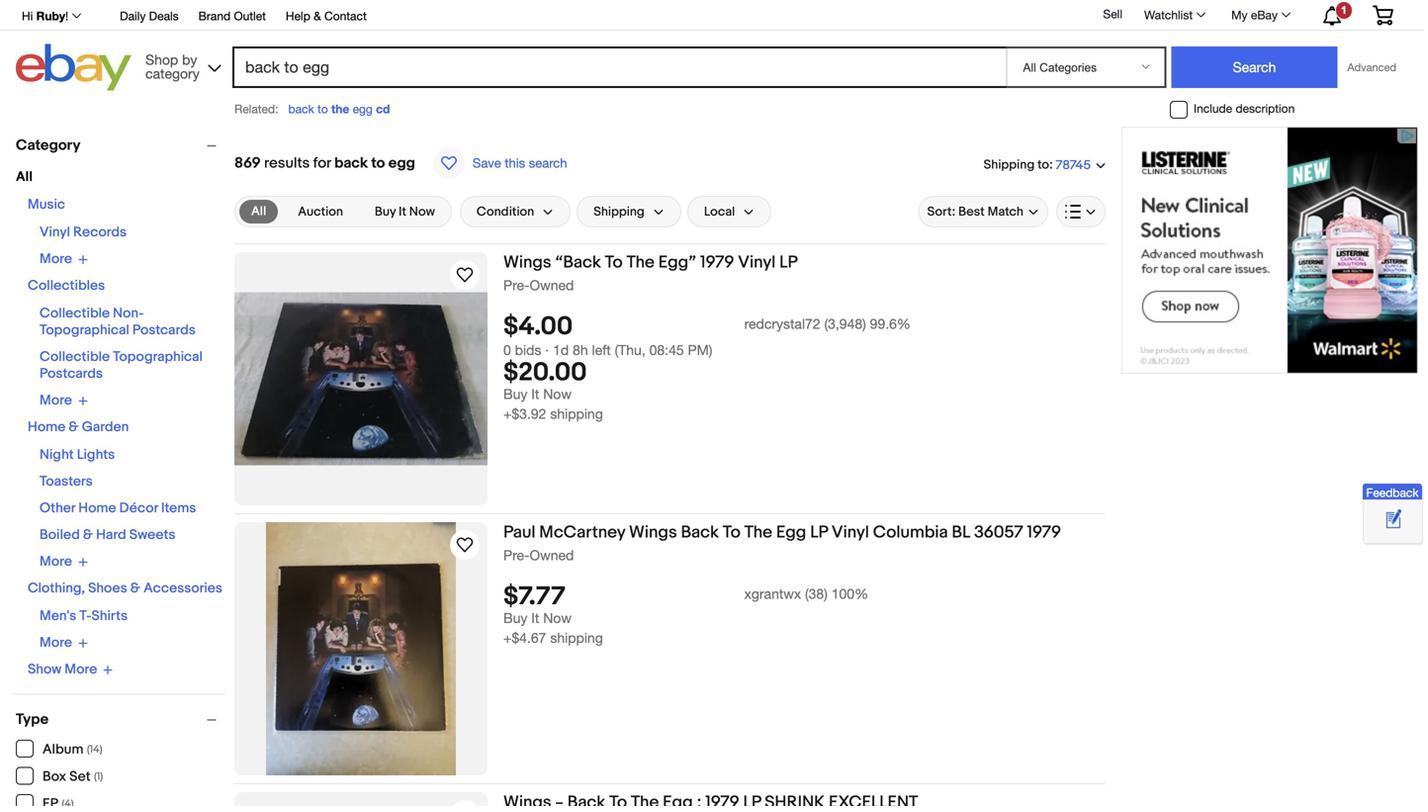 Task type: locate. For each thing, give the bounding box(es) containing it.
vinyl right egg
[[832, 522, 870, 543]]

local
[[704, 204, 735, 219]]

0 horizontal spatial lp
[[780, 252, 798, 273]]

postcards up collectible topographical postcards link
[[132, 322, 196, 339]]

1 vertical spatial home
[[78, 500, 116, 517]]

this
[[505, 155, 526, 171]]

2 vertical spatial buy
[[504, 610, 528, 627]]

collectible down collectibles
[[40, 305, 110, 322]]

to left the
[[318, 102, 328, 116]]

columbia
[[873, 522, 948, 543]]

more button up home & garden link
[[40, 392, 88, 409]]

back right for
[[335, 154, 368, 172]]

xgrantwx
[[745, 586, 802, 602]]

collectibles link
[[28, 278, 105, 294]]

wings left "back
[[504, 252, 552, 273]]

& right shoes
[[130, 580, 140, 597]]

bl
[[952, 522, 971, 543]]

shipping for shipping
[[594, 204, 645, 219]]

1 vertical spatial the
[[745, 522, 773, 543]]

0 horizontal spatial all
[[16, 169, 33, 186]]

wings "back to the egg" 1979 vinyl lp link
[[504, 252, 1106, 277]]

to left 78745
[[1038, 157, 1050, 173]]

more up clothing,
[[40, 554, 72, 570]]

shipping inside shipping to : 78745
[[984, 157, 1035, 173]]

now up +$3.92
[[543, 386, 572, 402]]

1 vertical spatial 1979
[[1028, 522, 1062, 543]]

4 more button from the top
[[40, 635, 88, 652]]

toasters
[[40, 473, 93, 490]]

0 horizontal spatial to
[[605, 252, 623, 273]]

wings inside wings "back to the egg" 1979 vinyl lp pre-owned
[[504, 252, 552, 273]]

egg left cd
[[353, 102, 373, 116]]

lp up redcrystal72
[[780, 252, 798, 273]]

2 vertical spatial vinyl
[[832, 522, 870, 543]]

0 vertical spatial shipping
[[550, 406, 603, 422]]

night lights link
[[40, 447, 115, 464]]

condition button
[[460, 196, 571, 228]]

buy
[[375, 204, 396, 219], [504, 386, 528, 402], [504, 610, 528, 627]]

0 vertical spatial to
[[605, 252, 623, 273]]

pre- inside wings "back to the egg" 1979 vinyl lp pre-owned
[[504, 277, 530, 293]]

shipping right +$4.67
[[550, 630, 603, 646]]

to right back
[[723, 522, 741, 543]]

lp inside wings "back to the egg" 1979 vinyl lp pre-owned
[[780, 252, 798, 273]]

1 vertical spatial to
[[723, 522, 741, 543]]

1 horizontal spatial lp
[[811, 522, 828, 543]]

paul mccartney wings back to the egg lp vinyl columbia bl 36057 1979 heading
[[504, 522, 1062, 543]]

collectible non- topographical postcards collectible topographical postcards
[[40, 305, 203, 382]]

1 vertical spatial collectible
[[40, 349, 110, 366]]

99.6%
[[870, 316, 911, 332]]

1 vertical spatial all
[[251, 204, 266, 219]]

2 vertical spatial it
[[532, 610, 540, 627]]

1 owned from the top
[[530, 277, 574, 293]]

ruby
[[36, 9, 65, 23]]

2 owned from the top
[[530, 547, 574, 563]]

to down cd
[[371, 154, 385, 172]]

all up music
[[16, 169, 33, 186]]

1 vertical spatial it
[[532, 386, 540, 402]]

1 horizontal spatial back
[[335, 154, 368, 172]]

daily deals
[[120, 9, 179, 23]]

1979 right the 36057 at the right bottom of the page
[[1028, 522, 1062, 543]]

it
[[399, 204, 407, 219], [532, 386, 540, 402], [532, 610, 540, 627]]

1 horizontal spatial home
[[78, 500, 116, 517]]

$7.77
[[504, 582, 566, 613]]

1 vertical spatial vinyl
[[738, 252, 776, 273]]

lp
[[780, 252, 798, 273], [811, 522, 828, 543]]

shipping up wings "back to the egg" 1979 vinyl lp heading
[[594, 204, 645, 219]]

0 vertical spatial lp
[[780, 252, 798, 273]]

1 horizontal spatial postcards
[[132, 322, 196, 339]]

the left egg
[[745, 522, 773, 543]]

0 vertical spatial wings
[[504, 252, 552, 273]]

shipping button
[[577, 196, 682, 228]]

it up +$3.92
[[532, 386, 540, 402]]

paul mccartney wings back to the egg lp vinyl columbia bl 36057 1979 pre-owned
[[504, 522, 1062, 563]]

0 horizontal spatial postcards
[[40, 366, 103, 382]]

shirts
[[92, 608, 128, 625]]

home inside night lights toasters other home décor items boiled & hard sweets
[[78, 500, 116, 517]]

1
[[1342, 4, 1348, 16]]

help & contact
[[286, 9, 367, 23]]

all inside all "link"
[[251, 204, 266, 219]]

(38)
[[805, 586, 828, 602]]

1 vertical spatial postcards
[[40, 366, 103, 382]]

1 vertical spatial egg
[[389, 154, 415, 172]]

main content containing $4.00
[[235, 127, 1106, 806]]

wings left back
[[629, 522, 677, 543]]

1 button
[[1306, 1, 1358, 29]]

buy inside redcrystal72 (3,948) 99.6% 0 bids · 1d 8h left (thu, 08:45 pm) $20.00 buy it now +$3.92 shipping
[[504, 386, 528, 402]]

watchlist
[[1145, 8, 1193, 22]]

music
[[28, 196, 65, 213]]

1 horizontal spatial egg
[[389, 154, 415, 172]]

1 vertical spatial wings
[[629, 522, 677, 543]]

$4.00
[[504, 312, 573, 343]]

home up 'night'
[[28, 419, 66, 436]]

& right help
[[314, 9, 321, 23]]

lp right egg
[[811, 522, 828, 543]]

0 vertical spatial now
[[409, 204, 435, 219]]

1 horizontal spatial to
[[371, 154, 385, 172]]

0
[[504, 342, 511, 358]]

0 horizontal spatial wings
[[504, 252, 552, 273]]

1 vertical spatial buy
[[504, 386, 528, 402]]

0 vertical spatial 1979
[[700, 252, 735, 273]]

contact
[[325, 9, 367, 23]]

1979 right egg"
[[700, 252, 735, 273]]

1 vertical spatial pre-
[[504, 547, 530, 563]]

to right "back
[[605, 252, 623, 273]]

main content
[[235, 127, 1106, 806]]

all down 869
[[251, 204, 266, 219]]

0 vertical spatial shipping
[[984, 157, 1035, 173]]

postcards up home & garden
[[40, 366, 103, 382]]

0 vertical spatial vinyl
[[40, 224, 70, 241]]

topographical
[[40, 322, 129, 339], [113, 349, 203, 366]]

match
[[988, 204, 1024, 219]]

all
[[16, 169, 33, 186], [251, 204, 266, 219]]

1 vertical spatial now
[[543, 386, 572, 402]]

more button down 'boiled'
[[40, 554, 88, 570]]

owned
[[530, 277, 574, 293], [530, 547, 574, 563]]

0 horizontal spatial the
[[627, 252, 655, 273]]

now inside buy it now link
[[409, 204, 435, 219]]

left
[[592, 342, 611, 358]]

other
[[40, 500, 75, 517]]

shipping down $20.00
[[550, 406, 603, 422]]

the
[[627, 252, 655, 273], [745, 522, 773, 543]]

2 horizontal spatial vinyl
[[832, 522, 870, 543]]

2 pre- from the top
[[504, 547, 530, 563]]

now
[[409, 204, 435, 219], [543, 386, 572, 402], [543, 610, 572, 627]]

egg
[[777, 522, 807, 543]]

topographical down collectibles
[[40, 322, 129, 339]]

category
[[16, 137, 81, 154]]

buy up +$3.92
[[504, 386, 528, 402]]

1 vertical spatial shipping
[[594, 204, 645, 219]]

all link
[[239, 200, 278, 224]]

clothing, shoes & accessories
[[28, 580, 223, 597]]

08:45
[[650, 342, 684, 358]]

1 horizontal spatial wings
[[629, 522, 677, 543]]

1 shipping from the top
[[550, 406, 603, 422]]

shipping left the ":"
[[984, 157, 1035, 173]]

0 horizontal spatial back
[[288, 102, 314, 116]]

& inside account navigation
[[314, 9, 321, 23]]

back left the
[[288, 102, 314, 116]]

to
[[318, 102, 328, 116], [371, 154, 385, 172], [1038, 157, 1050, 173]]

buy right auction link
[[375, 204, 396, 219]]

None submit
[[1172, 47, 1338, 88]]

it right auction
[[399, 204, 407, 219]]

heading
[[504, 793, 919, 806]]

it inside xgrantwx (38) 100% buy it now +$4.67 shipping
[[532, 610, 540, 627]]

home up the boiled & hard sweets link
[[78, 500, 116, 517]]

1 vertical spatial owned
[[530, 547, 574, 563]]

vinyl inside wings "back to the egg" 1979 vinyl lp pre-owned
[[738, 252, 776, 273]]

account navigation
[[11, 0, 1409, 31]]

pre- inside paul mccartney wings back to the egg lp vinyl columbia bl 36057 1979 pre-owned
[[504, 547, 530, 563]]

collectible down the collectible non- topographical postcards link
[[40, 349, 110, 366]]

3 more button from the top
[[40, 554, 88, 570]]

shipping
[[550, 406, 603, 422], [550, 630, 603, 646]]

2 shipping from the top
[[550, 630, 603, 646]]

0 vertical spatial owned
[[530, 277, 574, 293]]

the inside paul mccartney wings back to the egg lp vinyl columbia bl 36057 1979 pre-owned
[[745, 522, 773, 543]]

more button up collectibles
[[40, 251, 88, 268]]

none submit inside shop by category banner
[[1172, 47, 1338, 88]]

category
[[145, 65, 200, 82]]

0 vertical spatial postcards
[[132, 322, 196, 339]]

buy inside xgrantwx (38) 100% buy it now +$4.67 shipping
[[504, 610, 528, 627]]

0 vertical spatial back
[[288, 102, 314, 116]]

egg
[[353, 102, 373, 116], [389, 154, 415, 172]]

pre- up $4.00
[[504, 277, 530, 293]]

1 vertical spatial topographical
[[113, 349, 203, 366]]

collectible topographical postcards link
[[40, 349, 203, 382]]

1 horizontal spatial vinyl
[[738, 252, 776, 273]]

1 horizontal spatial 1979
[[1028, 522, 1062, 543]]

869 results for back to egg
[[235, 154, 415, 172]]

shop
[[145, 51, 178, 68]]

cd
[[376, 102, 390, 116]]

0 horizontal spatial egg
[[353, 102, 373, 116]]

1 pre- from the top
[[504, 277, 530, 293]]

lp inside paul mccartney wings back to the egg lp vinyl columbia bl 36057 1979 pre-owned
[[811, 522, 828, 543]]

1 vertical spatial lp
[[811, 522, 828, 543]]

owned down mccartney
[[530, 547, 574, 563]]

now inside xgrantwx (38) 100% buy it now +$4.67 shipping
[[543, 610, 572, 627]]

now left condition
[[409, 204, 435, 219]]

1 horizontal spatial the
[[745, 522, 773, 543]]

0 vertical spatial topographical
[[40, 322, 129, 339]]

0 vertical spatial buy
[[375, 204, 396, 219]]

& left hard
[[83, 527, 93, 544]]

0 horizontal spatial home
[[28, 419, 66, 436]]

buy up +$4.67
[[504, 610, 528, 627]]

clothing, shoes & accessories link
[[28, 580, 223, 597]]

more button up show more
[[40, 635, 88, 652]]

bids
[[515, 342, 542, 358]]

2 horizontal spatial to
[[1038, 157, 1050, 173]]

shipping inside shipping dropdown button
[[594, 204, 645, 219]]

listing options selector. list view selected. image
[[1066, 204, 1097, 220]]

wings inside paul mccartney wings back to the egg lp vinyl columbia bl 36057 1979 pre-owned
[[629, 522, 677, 543]]

now up +$4.67
[[543, 610, 572, 627]]

pre- down paul
[[504, 547, 530, 563]]

non-
[[113, 305, 144, 322]]

1 horizontal spatial all
[[251, 204, 266, 219]]

wings
[[504, 252, 552, 273], [629, 522, 677, 543]]

it up +$4.67
[[532, 610, 540, 627]]

1979
[[700, 252, 735, 273], [1028, 522, 1062, 543]]

0 vertical spatial collectible
[[40, 305, 110, 322]]

0 vertical spatial the
[[627, 252, 655, 273]]

more down men's
[[40, 635, 72, 652]]

0 horizontal spatial shipping
[[594, 204, 645, 219]]

0 vertical spatial pre-
[[504, 277, 530, 293]]

1979 inside paul mccartney wings back to the egg lp vinyl columbia bl 36057 1979 pre-owned
[[1028, 522, 1062, 543]]

more up collectibles
[[40, 251, 72, 268]]

1 horizontal spatial shipping
[[984, 157, 1035, 173]]

save this search button
[[427, 146, 573, 180]]

0 horizontal spatial 1979
[[700, 252, 735, 273]]

(3,948)
[[825, 316, 867, 332]]

brand
[[199, 9, 231, 23]]

save
[[473, 155, 501, 171]]

vinyl records
[[40, 224, 127, 241]]

topographical down the non-
[[113, 349, 203, 366]]

night
[[40, 447, 74, 464]]

1 vertical spatial back
[[335, 154, 368, 172]]

to
[[605, 252, 623, 273], [723, 522, 741, 543]]

1 vertical spatial shipping
[[550, 630, 603, 646]]

1 horizontal spatial to
[[723, 522, 741, 543]]

shipping inside redcrystal72 (3,948) 99.6% 0 bids · 1d 8h left (thu, 08:45 pm) $20.00 buy it now +$3.92 shipping
[[550, 406, 603, 422]]

pre-
[[504, 277, 530, 293], [504, 547, 530, 563]]

vinyl down music
[[40, 224, 70, 241]]

owned down "back
[[530, 277, 574, 293]]

vinyl down local dropdown button
[[738, 252, 776, 273]]

album (14)
[[43, 742, 103, 758]]

2 vertical spatial now
[[543, 610, 572, 627]]

now inside redcrystal72 (3,948) 99.6% 0 bids · 1d 8h left (thu, 08:45 pm) $20.00 buy it now +$3.92 shipping
[[543, 386, 572, 402]]

wings "back to the egg" 1979 vinyl lp image
[[235, 292, 488, 466]]

mccartney
[[540, 522, 626, 543]]

egg up buy it now link
[[389, 154, 415, 172]]

the left egg"
[[627, 252, 655, 273]]

shop by category button
[[137, 44, 226, 87]]



Task type: describe. For each thing, give the bounding box(es) containing it.
to inside wings "back to the egg" 1979 vinyl lp pre-owned
[[605, 252, 623, 273]]

100%
[[832, 586, 869, 602]]

+$4.67
[[504, 630, 547, 646]]

+$3.92
[[504, 406, 547, 422]]

lp for $20.00
[[780, 252, 798, 273]]

0 vertical spatial egg
[[353, 102, 373, 116]]

78745
[[1056, 158, 1091, 173]]

include description
[[1194, 102, 1295, 115]]

other home décor items link
[[40, 500, 196, 517]]

vinyl inside paul mccartney wings back to the egg lp vinyl columbia bl 36057 1979 pre-owned
[[832, 522, 870, 543]]

:
[[1050, 157, 1053, 173]]

related: back to the egg cd
[[235, 102, 390, 116]]

wings "back to the egg" 1979 vinyl lp heading
[[504, 252, 798, 273]]

(thu,
[[615, 342, 646, 358]]

0 vertical spatial home
[[28, 419, 66, 436]]

0 horizontal spatial to
[[318, 102, 328, 116]]

Search for anything text field
[[235, 48, 1003, 86]]

to inside paul mccartney wings back to the egg lp vinyl columbia bl 36057 1979 pre-owned
[[723, 522, 741, 543]]

clothing,
[[28, 580, 85, 597]]

to inside shipping to : 78745
[[1038, 157, 1050, 173]]

wings "back to the egg" 1979 vinyl lp pre-owned
[[504, 252, 798, 293]]

buy it now link
[[363, 200, 447, 224]]

paul mccartney wings back to the egg lp vinyl columbia bl 36057 1979 link
[[504, 522, 1106, 547]]

best
[[959, 204, 985, 219]]

shop by category banner
[[11, 0, 1409, 96]]

local button
[[687, 196, 772, 228]]

$20.00
[[504, 358, 587, 389]]

night lights toasters other home décor items boiled & hard sweets
[[40, 447, 196, 544]]

collectibles
[[28, 278, 105, 294]]

boiled & hard sweets link
[[40, 527, 176, 544]]

0 horizontal spatial vinyl
[[40, 224, 70, 241]]

watchlist link
[[1134, 3, 1215, 27]]

sell
[[1104, 7, 1123, 21]]

!
[[65, 9, 68, 23]]

help & contact link
[[286, 6, 367, 28]]

deals
[[149, 9, 179, 23]]

advanced link
[[1338, 47, 1407, 87]]

by
[[182, 51, 197, 68]]

1 collectible from the top
[[40, 305, 110, 322]]

watch paul mccartney wings back to the egg lp vinyl columbia bl 36057 1979 image
[[453, 533, 477, 557]]

album
[[43, 742, 84, 758]]

type
[[16, 711, 49, 729]]

save this search
[[473, 155, 567, 171]]

men's t-shirts
[[40, 608, 128, 625]]

sell link
[[1095, 7, 1132, 21]]

description
[[1236, 102, 1295, 115]]

(1)
[[94, 771, 103, 784]]

men's
[[40, 608, 76, 625]]

search
[[529, 155, 567, 171]]

36057
[[975, 522, 1024, 543]]

1 more button from the top
[[40, 251, 88, 268]]

outlet
[[234, 9, 266, 23]]

back
[[681, 522, 719, 543]]

home & garden
[[28, 419, 129, 436]]

2 more button from the top
[[40, 392, 88, 409]]

more up home & garden
[[40, 392, 72, 409]]

lights
[[77, 447, 115, 464]]

sort: best match
[[928, 204, 1024, 219]]

sweets
[[129, 527, 176, 544]]

8h
[[573, 342, 588, 358]]

All selected text field
[[251, 203, 266, 221]]

hi ruby !
[[22, 9, 68, 23]]

more right show
[[65, 661, 97, 678]]

your shopping cart image
[[1372, 5, 1395, 25]]

my ebay
[[1232, 8, 1278, 22]]

show more
[[28, 661, 97, 678]]

the inside wings "back to the egg" 1979 vinyl lp pre-owned
[[627, 252, 655, 273]]

daily
[[120, 9, 146, 23]]

sort: best match button
[[919, 196, 1049, 228]]

men's t-shirts link
[[40, 608, 128, 625]]

toasters link
[[40, 473, 93, 490]]

·
[[545, 342, 549, 358]]

items
[[161, 500, 196, 517]]

owned inside paul mccartney wings back to the egg lp vinyl columbia bl 36057 1979 pre-owned
[[530, 547, 574, 563]]

brand outlet link
[[199, 6, 266, 28]]

2 collectible from the top
[[40, 349, 110, 366]]

shipping for shipping to : 78745
[[984, 157, 1035, 173]]

0 vertical spatial all
[[16, 169, 33, 186]]

décor
[[119, 500, 158, 517]]

hi
[[22, 9, 33, 23]]

box
[[43, 769, 66, 786]]

show
[[28, 661, 62, 678]]

related:
[[235, 102, 278, 116]]

owned inside wings "back to the egg" 1979 vinyl lp pre-owned
[[530, 277, 574, 293]]

lp for +$4.67 shipping
[[811, 522, 828, 543]]

garden
[[82, 419, 129, 436]]

results
[[264, 154, 310, 172]]

it inside redcrystal72 (3,948) 99.6% 0 bids · 1d 8h left (thu, 08:45 pm) $20.00 buy it now +$3.92 shipping
[[532, 386, 540, 402]]

buy it now
[[375, 204, 435, 219]]

box set (1)
[[43, 769, 103, 786]]

accessories
[[144, 580, 223, 597]]

(14)
[[87, 744, 103, 756]]

& up night lights link
[[69, 419, 79, 436]]

redcrystal72
[[745, 316, 821, 332]]

my ebay link
[[1221, 3, 1300, 27]]

& inside night lights toasters other home décor items boiled & hard sweets
[[83, 527, 93, 544]]

shipping inside xgrantwx (38) 100% buy it now +$4.67 shipping
[[550, 630, 603, 646]]

shoes
[[88, 580, 127, 597]]

auction
[[298, 204, 343, 219]]

hard
[[96, 527, 126, 544]]

1979 inside wings "back to the egg" 1979 vinyl lp pre-owned
[[700, 252, 735, 273]]

0 vertical spatial it
[[399, 204, 407, 219]]

watch wings  – back to the egg ; 1979 lp shrink excellent image
[[453, 803, 477, 806]]

back inside main content
[[335, 154, 368, 172]]

advertisement region
[[1122, 127, 1419, 374]]

home & garden link
[[28, 419, 129, 436]]

1d
[[553, 342, 569, 358]]

watch wings "back to the egg" 1979 vinyl lp image
[[453, 263, 477, 287]]

paul mccartney wings back to the egg lp vinyl columbia bl 36057 1979 image
[[266, 522, 456, 776]]

brand outlet
[[199, 9, 266, 23]]

the
[[331, 102, 350, 116]]

xgrantwx (38) 100% buy it now +$4.67 shipping
[[504, 586, 869, 646]]

include
[[1194, 102, 1233, 115]]

advanced
[[1348, 61, 1397, 74]]



Task type: vqa. For each thing, say whether or not it's contained in the screenshot.
make
no



